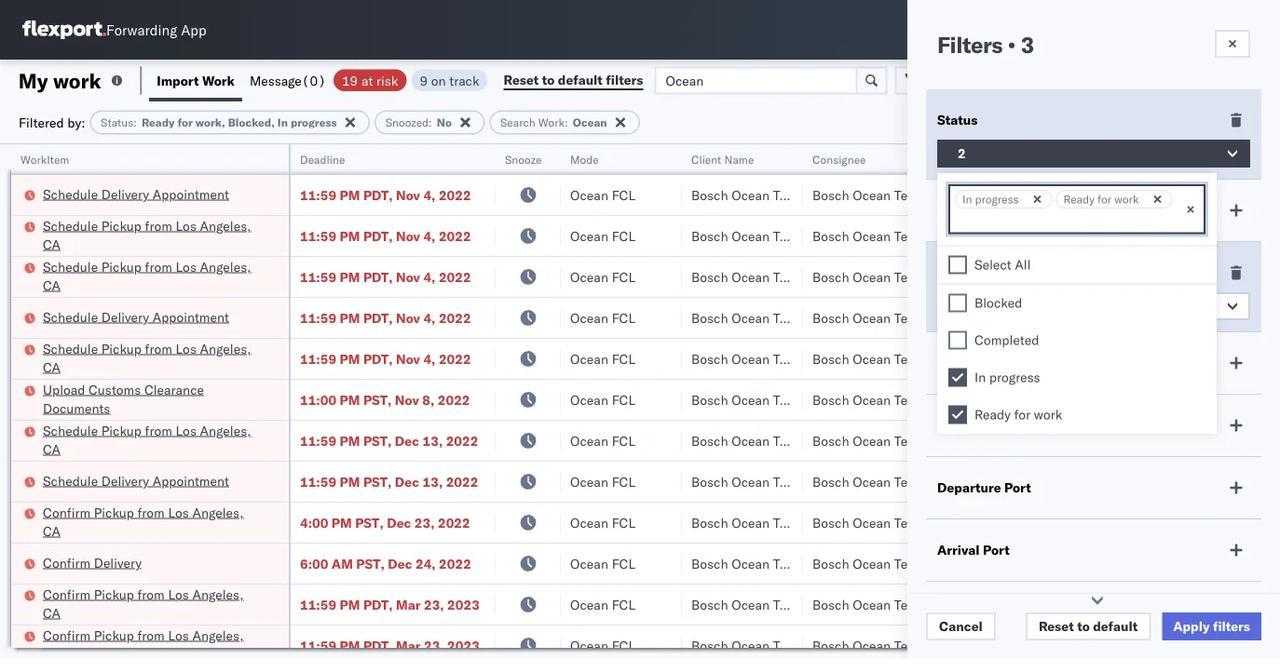 Task type: vqa. For each thing, say whether or not it's contained in the screenshot.
6th PDT,
yes



Task type: locate. For each thing, give the bounding box(es) containing it.
name up departure port
[[979, 418, 1015, 434]]

3 ceau7522281, hlxu from the top
[[1148, 268, 1281, 285]]

schedule pickup from los angeles, ca link
[[43, 217, 265, 254], [43, 258, 265, 295], [43, 340, 265, 377], [43, 422, 265, 459]]

2 fcl from the top
[[612, 228, 636, 244]]

0 vertical spatial snoozed
[[386, 116, 429, 130]]

3 flex-1846748 from the top
[[1029, 269, 1126, 285]]

my
[[18, 68, 48, 93]]

delivery inside "link"
[[94, 555, 142, 571]]

2 vertical spatial confirm pickup from los angeles, ca
[[43, 628, 244, 660]]

flex-1846748 up reset to default
[[1029, 597, 1126, 613]]

3 schedule delivery appointment button from the top
[[43, 472, 229, 493]]

0 vertical spatial work
[[53, 68, 101, 93]]

0 horizontal spatial filters
[[606, 72, 644, 88]]

default up search work : ocean
[[558, 72, 603, 88]]

0 vertical spatial no
[[437, 116, 452, 130]]

1 vertical spatial name
[[979, 418, 1015, 434]]

flex- up all
[[1029, 228, 1069, 244]]

schedule delivery appointment button down upload customs clearance documents button
[[43, 472, 229, 493]]

schedule for fourth schedule pickup from los angeles, ca button from the bottom of the page
[[43, 218, 98, 234]]

work down completed
[[1034, 407, 1063, 423]]

snoozed up blocked
[[938, 265, 990, 281]]

pickup
[[101, 218, 142, 234], [101, 259, 142, 275], [101, 341, 142, 357], [101, 423, 142, 439], [94, 505, 134, 521], [94, 587, 134, 603], [94, 628, 134, 644]]

port right departure
[[1005, 480, 1032, 496]]

progress
[[291, 116, 337, 130], [976, 192, 1019, 206], [990, 370, 1041, 386]]

pst, for upload customs clearance documents
[[363, 392, 392, 408]]

in right blocked,
[[278, 116, 288, 130]]

1 vertical spatial mode
[[938, 355, 973, 371]]

snoozed : no
[[386, 116, 452, 130]]

1 vertical spatial appointment
[[153, 309, 229, 325]]

1889466
[[1069, 433, 1126, 449], [1069, 474, 1126, 490], [1069, 515, 1126, 531]]

11 fcl from the top
[[612, 597, 636, 613]]

flex- up the no button
[[1029, 269, 1069, 285]]

2 vertical spatial schedule delivery appointment
[[43, 473, 229, 489]]

1 vertical spatial no
[[958, 298, 976, 315]]

1 vertical spatial ready for work
[[975, 407, 1063, 423]]

schedule pickup from los angeles, ca button
[[43, 217, 265, 256], [43, 258, 265, 297], [43, 340, 265, 379], [43, 422, 265, 461]]

pm
[[340, 187, 360, 203], [340, 228, 360, 244], [340, 269, 360, 285], [340, 310, 360, 326], [340, 351, 360, 367], [340, 392, 360, 408], [340, 433, 360, 449], [340, 474, 360, 490], [332, 515, 352, 531], [340, 597, 360, 613], [340, 638, 360, 654]]

pickup for first schedule pickup from los angeles, ca button from the bottom of the page
[[101, 423, 142, 439]]

0 vertical spatial 1889466
[[1069, 433, 1126, 449]]

7 pdt, from the top
[[363, 638, 393, 654]]

pst, down 11:00 pm pst, nov 8, 2022
[[363, 433, 392, 449]]

workitem
[[21, 152, 69, 166]]

2 : from the left
[[429, 116, 432, 130]]

status up 2
[[938, 112, 978, 128]]

flex- down reset to default
[[1029, 638, 1069, 654]]

flex-1846748 up completed
[[1029, 310, 1126, 326]]

filters
[[606, 72, 644, 88], [1214, 619, 1251, 635]]

client down 'search work' text box
[[692, 152, 722, 166]]

filters right apply
[[1214, 619, 1251, 635]]

reset to default filters button
[[493, 67, 655, 95]]

ready up departure port
[[975, 407, 1011, 423]]

3 appointment from the top
[[153, 473, 229, 489]]

1 vertical spatial for
[[1098, 192, 1112, 206]]

1 ca from the top
[[43, 236, 61, 253]]

flex-1846748 down reset to default
[[1029, 638, 1126, 654]]

for down "2" button
[[1098, 192, 1112, 206]]

ready
[[142, 116, 175, 130], [1064, 192, 1095, 206], [975, 407, 1011, 423]]

resize handle column header for container numbers
[[1238, 144, 1260, 660]]

in progress down flex
[[963, 192, 1019, 206]]

None checkbox
[[949, 294, 968, 313], [949, 331, 968, 350], [949, 369, 968, 387], [949, 294, 968, 313], [949, 331, 968, 350], [949, 369, 968, 387]]

flex- right departure
[[1029, 474, 1069, 490]]

1 horizontal spatial no
[[958, 298, 976, 315]]

1 vertical spatial 1889466
[[1069, 474, 1126, 490]]

no down select on the right
[[958, 298, 976, 315]]

: down reset to default filters button
[[565, 116, 568, 130]]

confirm pickup from los angeles, ca button
[[43, 504, 265, 543], [43, 586, 265, 625], [43, 627, 265, 660]]

0 horizontal spatial name
[[725, 152, 754, 166]]

angeles, for first schedule pickup from los angeles, ca button from the bottom of the page
[[200, 423, 251, 439]]

delivery for confirm delivery "link" at the bottom
[[94, 555, 142, 571]]

schedule delivery appointment link down upload customs clearance documents button
[[43, 472, 229, 491]]

list box
[[938, 247, 1217, 434]]

arrival
[[938, 543, 980, 559]]

3 flex- from the top
[[1029, 269, 1069, 285]]

0 vertical spatial client name
[[692, 152, 754, 166]]

in
[[278, 116, 288, 130], [963, 192, 973, 206], [975, 370, 986, 386]]

in progress down completed
[[975, 370, 1041, 386]]

work down "2" button
[[1115, 192, 1139, 206]]

to inside button
[[542, 72, 555, 88]]

2 confirm pickup from los angeles, ca link from the top
[[43, 586, 265, 623]]

in progress
[[963, 192, 1019, 206], [975, 370, 1041, 386]]

1 vertical spatial to
[[1078, 619, 1090, 635]]

11:59
[[300, 187, 337, 203], [300, 228, 337, 244], [300, 269, 337, 285], [300, 310, 337, 326], [300, 351, 337, 367], [300, 433, 337, 449], [300, 474, 337, 490], [300, 597, 337, 613], [300, 638, 337, 654]]

confirm
[[43, 505, 91, 521], [43, 555, 91, 571], [43, 587, 91, 603], [43, 628, 91, 644]]

reset inside 'button'
[[1039, 619, 1075, 635]]

2 mar from the top
[[396, 638, 421, 654]]

0 vertical spatial confirm pickup from los angeles, ca link
[[43, 504, 265, 541]]

2 vertical spatial schedule delivery appointment button
[[43, 472, 229, 493]]

reset right the final port
[[1039, 619, 1075, 635]]

bosch ocean test
[[692, 187, 798, 203], [813, 187, 919, 203], [692, 228, 798, 244], [813, 228, 919, 244], [692, 269, 798, 285], [813, 269, 919, 285], [692, 310, 798, 326], [813, 310, 919, 326], [692, 351, 798, 367], [813, 351, 919, 367], [692, 392, 798, 408], [813, 392, 919, 408], [692, 433, 798, 449], [813, 433, 919, 449], [692, 474, 798, 490], [813, 474, 919, 490], [692, 515, 798, 531], [813, 515, 919, 531], [692, 556, 798, 572], [813, 556, 919, 572], [692, 597, 798, 613], [813, 597, 919, 613], [692, 638, 798, 654], [813, 638, 919, 654]]

no
[[437, 116, 452, 130], [958, 298, 976, 315]]

port for departure port
[[1005, 480, 1032, 496]]

reset for reset to default filters
[[504, 72, 539, 88]]

default inside button
[[558, 72, 603, 88]]

fcl
[[612, 187, 636, 203], [612, 228, 636, 244], [612, 269, 636, 285], [612, 310, 636, 326], [612, 351, 636, 367], [612, 392, 636, 408], [612, 433, 636, 449], [612, 474, 636, 490], [612, 515, 636, 531], [612, 556, 636, 572], [612, 597, 636, 613], [612, 638, 636, 654]]

import
[[157, 72, 199, 89]]

appointment up clearance
[[153, 309, 229, 325]]

7 ceau7522281, from the top
[[1148, 597, 1244, 613]]

11:59 pm pdt, mar 23, 2023
[[300, 597, 480, 613], [300, 638, 480, 654]]

pst, up '4:00 pm pst, dec 23, 2022'
[[363, 474, 392, 490]]

status right by:
[[101, 116, 134, 130]]

progress down flex
[[976, 192, 1019, 206]]

ceau7522281,
[[1148, 186, 1244, 203], [1148, 227, 1244, 244], [1148, 268, 1244, 285], [1148, 309, 1244, 326], [1148, 351, 1244, 367], [1148, 392, 1244, 408], [1148, 597, 1244, 613], [1148, 638, 1244, 654]]

0 vertical spatial ready
[[142, 116, 175, 130]]

flex- down completed
[[1029, 351, 1069, 367]]

2 flex- from the top
[[1029, 228, 1069, 244]]

snooze
[[505, 152, 542, 166]]

flex- down departure port
[[1029, 515, 1069, 531]]

pdt,
[[363, 187, 393, 203], [363, 228, 393, 244], [363, 269, 393, 285], [363, 310, 393, 326], [363, 351, 393, 367], [363, 597, 393, 613], [363, 638, 393, 654]]

snoozed for snoozed
[[938, 265, 990, 281]]

to for reset to default filters
[[542, 72, 555, 88]]

confirm delivery
[[43, 555, 142, 571]]

0 vertical spatial confirm pickup from los angeles, ca button
[[43, 504, 265, 543]]

5 11:59 from the top
[[300, 351, 337, 367]]

3 schedule pickup from los angeles, ca from the top
[[43, 341, 251, 376]]

default for reset to default
[[1094, 619, 1138, 635]]

confirm pickup from los angeles, ca
[[43, 505, 244, 540], [43, 587, 244, 622], [43, 628, 244, 660]]

reset to default button
[[1026, 613, 1151, 641]]

lhuu7894563,
[[1148, 433, 1245, 449], [1148, 474, 1245, 490], [1148, 515, 1245, 531], [1148, 556, 1245, 572]]

2 4, from the top
[[424, 228, 436, 244]]

work right search
[[539, 116, 565, 130]]

1 vertical spatial confirm pickup from los angeles, ca link
[[43, 586, 265, 623]]

1 vertical spatial schedule delivery appointment button
[[43, 308, 229, 329]]

schedule delivery appointment up customs
[[43, 309, 229, 325]]

1 vertical spatial 11:59 pm pst, dec 13, 2022
[[300, 474, 479, 490]]

work for search
[[539, 116, 565, 130]]

6 flex- from the top
[[1029, 433, 1069, 449]]

0 vertical spatial mar
[[396, 597, 421, 613]]

default inside 'button'
[[1094, 619, 1138, 635]]

0 horizontal spatial :
[[134, 116, 137, 130]]

4 hlxu from the top
[[1248, 309, 1281, 326]]

3 11:59 pm pdt, nov 4, 2022 from the top
[[300, 269, 471, 285]]

4 confirm from the top
[[43, 628, 91, 644]]

filters inside button
[[606, 72, 644, 88]]

flex-1846748 button
[[999, 182, 1130, 208], [999, 182, 1130, 208], [999, 223, 1130, 249], [999, 223, 1130, 249], [999, 264, 1130, 290], [999, 264, 1130, 290], [999, 305, 1130, 331], [999, 305, 1130, 331], [999, 346, 1130, 372], [999, 346, 1130, 372], [999, 592, 1130, 619], [999, 592, 1130, 619], [999, 633, 1130, 660], [999, 633, 1130, 660]]

import work
[[157, 72, 235, 89]]

ready down "2" button
[[1064, 192, 1095, 206]]

1 vertical spatial work
[[1115, 192, 1139, 206]]

ready for work down "2" button
[[1064, 192, 1139, 206]]

2 2023 from the top
[[448, 638, 480, 654]]

5 pdt, from the top
[[363, 351, 393, 367]]

0 vertical spatial default
[[558, 72, 603, 88]]

2 vertical spatial schedule delivery appointment link
[[43, 472, 229, 491]]

1 vertical spatial schedule delivery appointment link
[[43, 308, 229, 327]]

snoozed up deadline button
[[386, 116, 429, 130]]

pst, left the 8,
[[363, 392, 392, 408]]

flex- up completed
[[1029, 310, 1069, 326]]

1 vertical spatial schedule delivery appointment
[[43, 309, 229, 325]]

2 vertical spatial for
[[1015, 407, 1031, 423]]

ceau7522281, hlxu
[[1148, 186, 1281, 203], [1148, 227, 1281, 244], [1148, 268, 1281, 285], [1148, 309, 1281, 326], [1148, 351, 1281, 367], [1148, 392, 1281, 408], [1148, 597, 1281, 613], [1148, 638, 1281, 654]]

: down on
[[429, 116, 432, 130]]

2 vertical spatial work
[[1034, 407, 1063, 423]]

schedule delivery appointment button up customs
[[43, 308, 229, 329]]

1 horizontal spatial default
[[1094, 619, 1138, 635]]

apply
[[1174, 619, 1210, 635]]

0 vertical spatial schedule delivery appointment button
[[43, 185, 229, 206]]

ready for work inside list box
[[975, 407, 1063, 423]]

11:59 pm pst, dec 13, 2022 up '4:00 pm pst, dec 23, 2022'
[[300, 474, 479, 490]]

port for arrival port
[[983, 543, 1010, 559]]

3 schedule pickup from los angeles, ca button from the top
[[43, 340, 265, 379]]

0 horizontal spatial ready for work
[[975, 407, 1063, 423]]

name
[[725, 152, 754, 166], [979, 418, 1015, 434]]

work,
[[196, 116, 225, 130]]

pickup for 2nd schedule pickup from los angeles, ca button from the top of the page
[[101, 259, 142, 275]]

resize handle column header for flex id
[[1117, 144, 1139, 660]]

work inside button
[[202, 72, 235, 89]]

confirm pickup from los angeles, ca for second confirm pickup from los angeles, ca button from the top
[[43, 587, 244, 622]]

0 vertical spatial 2023
[[448, 597, 480, 613]]

11:59 pm pst, dec 13, 2022
[[300, 433, 479, 449], [300, 474, 479, 490]]

pickup for second confirm pickup from los angeles, ca button from the top
[[94, 587, 134, 603]]

3 schedule delivery appointment from the top
[[43, 473, 229, 489]]

delivery for second schedule delivery appointment link from the bottom of the page
[[101, 309, 149, 325]]

schedule pickup from los angeles, ca for fourth schedule pickup from los angeles, ca button from the bottom of the page
[[43, 218, 251, 253]]

pst,
[[363, 392, 392, 408], [363, 433, 392, 449], [363, 474, 392, 490], [355, 515, 384, 531], [356, 556, 385, 572]]

19
[[342, 72, 358, 89]]

1 vertical spatial risk
[[955, 202, 979, 219]]

schedule for first schedule pickup from los angeles, ca button from the bottom of the page
[[43, 423, 98, 439]]

7 hlxu from the top
[[1248, 597, 1281, 613]]

0 vertical spatial filters
[[606, 72, 644, 88]]

13, up '4:00 pm pst, dec 23, 2022'
[[423, 474, 443, 490]]

angeles,
[[200, 218, 251, 234], [200, 259, 251, 275], [200, 341, 251, 357], [200, 423, 251, 439], [192, 505, 244, 521], [192, 587, 244, 603], [192, 628, 244, 644]]

2 horizontal spatial work
[[1115, 192, 1139, 206]]

reset up search
[[504, 72, 539, 88]]

0 horizontal spatial work
[[202, 72, 235, 89]]

5 fcl from the top
[[612, 351, 636, 367]]

list box containing select all
[[938, 247, 1217, 434]]

1 vertical spatial work
[[539, 116, 565, 130]]

1 horizontal spatial snoozed
[[938, 265, 990, 281]]

client up departure
[[938, 418, 975, 434]]

confirm pickup from los angeles, ca link
[[43, 504, 265, 541], [43, 586, 265, 623], [43, 627, 265, 660]]

1 uetu from the top
[[1248, 433, 1281, 449]]

flex id button
[[990, 148, 1120, 167]]

0 horizontal spatial work
[[53, 68, 101, 93]]

2 lhuu7894563, uetu from the top
[[1148, 474, 1281, 490]]

hlxu
[[1248, 186, 1281, 203], [1248, 227, 1281, 244], [1248, 268, 1281, 285], [1248, 309, 1281, 326], [1248, 351, 1281, 367], [1248, 392, 1281, 408], [1248, 597, 1281, 613], [1248, 638, 1281, 654]]

resize handle column header
[[267, 144, 289, 660], [474, 144, 496, 660], [539, 144, 561, 660], [660, 144, 682, 660], [781, 144, 804, 660], [968, 144, 990, 660], [1117, 144, 1139, 660], [1238, 144, 1260, 660], [1247, 144, 1270, 660]]

0 vertical spatial port
[[1005, 480, 1032, 496]]

for down completed
[[1015, 407, 1031, 423]]

flex-1846748 down the no button
[[1029, 351, 1126, 367]]

resize handle column header for consignee
[[968, 144, 990, 660]]

2 resize handle column header from the left
[[474, 144, 496, 660]]

forwarding app
[[106, 21, 207, 39]]

1 horizontal spatial ready for work
[[1064, 192, 1139, 206]]

0 vertical spatial client
[[692, 152, 722, 166]]

0 horizontal spatial to
[[542, 72, 555, 88]]

flex- down the flex id button
[[1029, 187, 1069, 203]]

ready for work down completed
[[975, 407, 1063, 423]]

2 vertical spatial confirm pickup from los angeles, ca link
[[43, 627, 265, 660]]

forwarding app link
[[22, 21, 207, 39]]

0 vertical spatial in
[[278, 116, 288, 130]]

pickup for fourth schedule pickup from los angeles, ca button from the bottom of the page
[[101, 218, 142, 234]]

1 13, from the top
[[423, 433, 443, 449]]

11 ocean fcl from the top
[[571, 597, 636, 613]]

schedule delivery appointment down upload customs clearance documents button
[[43, 473, 229, 489]]

9
[[420, 72, 428, 89]]

for left work,
[[178, 116, 193, 130]]

reset inside button
[[504, 72, 539, 88]]

file exception
[[963, 72, 1050, 89]]

ca
[[43, 236, 61, 253], [43, 277, 61, 294], [43, 359, 61, 376], [43, 441, 61, 458], [43, 523, 61, 540], [43, 605, 61, 622], [43, 646, 61, 660]]

1 confirm pickup from los angeles, ca button from the top
[[43, 504, 265, 543]]

resize handle column header for client name
[[781, 144, 804, 660]]

schedule for 2nd schedule pickup from los angeles, ca button from the top of the page
[[43, 259, 98, 275]]

appointment down workitem button on the top left of the page
[[153, 186, 229, 202]]

3 fcl from the top
[[612, 269, 636, 285]]

1 appointment from the top
[[153, 186, 229, 202]]

1 4, from the top
[[424, 187, 436, 203]]

flex-1846748 down the flex id button
[[1029, 187, 1126, 203]]

workitem button
[[11, 148, 270, 167]]

message
[[250, 72, 302, 89]]

3 : from the left
[[565, 116, 568, 130]]

6 11:59 from the top
[[300, 433, 337, 449]]

2 button
[[938, 140, 1251, 168]]

flex-1846748 up the no button
[[1029, 269, 1126, 285]]

3 lhuu7894563, uetu from the top
[[1148, 515, 1281, 531]]

1 ceau7522281, from the top
[[1148, 186, 1244, 203]]

2 schedule delivery appointment button from the top
[[43, 308, 229, 329]]

8 flex- from the top
[[1029, 515, 1069, 531]]

2 schedule pickup from los angeles, ca link from the top
[[43, 258, 265, 295]]

0 vertical spatial schedule delivery appointment
[[43, 186, 229, 202]]

2 11:59 pm pdt, mar 23, 2023 from the top
[[300, 638, 480, 654]]

1 horizontal spatial filters
[[1214, 619, 1251, 635]]

0 vertical spatial schedule delivery appointment link
[[43, 185, 229, 204]]

: up workitem button on the top left of the page
[[134, 116, 137, 130]]

3 lhuu7894563, from the top
[[1148, 515, 1245, 531]]

angeles, for second confirm pickup from los angeles, ca button from the top
[[192, 587, 244, 603]]

1 flex-1846748 from the top
[[1029, 187, 1126, 203]]

7 ocean fcl from the top
[[571, 433, 636, 449]]

ready up workitem button on the top left of the page
[[142, 116, 175, 130]]

1 schedule delivery appointment from the top
[[43, 186, 229, 202]]

port right the 'arrival'
[[983, 543, 1010, 559]]

5 ocean fcl from the top
[[571, 351, 636, 367]]

1 vertical spatial in
[[963, 192, 973, 206]]

2023 for second confirm pickup from los angeles, ca button from the top
[[448, 597, 480, 613]]

5 11:59 pm pdt, nov 4, 2022 from the top
[[300, 351, 471, 367]]

track
[[450, 72, 480, 89]]

0 horizontal spatial snoozed
[[386, 116, 429, 130]]

1 vertical spatial port
[[983, 543, 1010, 559]]

1 vertical spatial client name
[[938, 418, 1015, 434]]

flex-1846748 up all
[[1029, 228, 1126, 244]]

1889466 for confirm pickup from los angeles, ca
[[1069, 515, 1126, 531]]

risk
[[377, 72, 398, 89], [955, 202, 979, 219]]

schedule delivery appointment button down workitem button on the top left of the page
[[43, 185, 229, 206]]

schedule delivery appointment link down workitem button on the top left of the page
[[43, 185, 229, 204]]

1 horizontal spatial client
[[938, 418, 975, 434]]

1 vertical spatial reset
[[1039, 619, 1075, 635]]

pm for third schedule pickup from los angeles, ca button
[[340, 351, 360, 367]]

1 horizontal spatial ready
[[975, 407, 1011, 423]]

work for import
[[202, 72, 235, 89]]

customs
[[89, 382, 141, 398]]

batch
[[1177, 72, 1214, 89]]

dec left '24,'
[[388, 556, 412, 572]]

for
[[178, 116, 193, 130], [1098, 192, 1112, 206], [1015, 407, 1031, 423]]

schedule delivery appointment down workitem button on the top left of the page
[[43, 186, 229, 202]]

0 vertical spatial 11:59 pm pdt, mar 23, 2023
[[300, 597, 480, 613]]

appointment for first schedule delivery appointment link from the bottom of the page
[[153, 473, 229, 489]]

client name up departure
[[938, 418, 1015, 434]]

1 vertical spatial snoozed
[[938, 265, 990, 281]]

angeles, for 2nd schedule pickup from los angeles, ca button from the top of the page
[[200, 259, 251, 275]]

6 hlxu from the top
[[1248, 392, 1281, 408]]

port right final
[[972, 605, 999, 621]]

work right import
[[202, 72, 235, 89]]

2 horizontal spatial ready
[[1064, 192, 1095, 206]]

mar
[[396, 597, 421, 613], [396, 638, 421, 654]]

schedule pickup from los angeles, ca for 2nd schedule pickup from los angeles, ca button from the top of the page
[[43, 259, 251, 294]]

2 vertical spatial port
[[972, 605, 999, 621]]

5 ca from the top
[[43, 523, 61, 540]]

1 vertical spatial in progress
[[975, 370, 1041, 386]]

1 vertical spatial mar
[[396, 638, 421, 654]]

3 confirm pickup from los angeles, ca from the top
[[43, 628, 244, 660]]

1 vertical spatial filters
[[1214, 619, 1251, 635]]

no down 9 on track
[[437, 116, 452, 130]]

schedule pickup from los angeles, ca link for third schedule pickup from los angeles, ca button
[[43, 340, 265, 377]]

1 horizontal spatial in
[[963, 192, 973, 206]]

1 schedule from the top
[[43, 186, 98, 202]]

flex-1889466 for schedule pickup from los angeles, ca
[[1029, 433, 1126, 449]]

2 vertical spatial in
[[975, 370, 986, 386]]

0 horizontal spatial mode
[[571, 152, 599, 166]]

ready inside list box
[[975, 407, 1011, 423]]

2 lhuu7894563, from the top
[[1148, 474, 1245, 490]]

progress up deadline
[[291, 116, 337, 130]]

appointment down upload customs clearance documents button
[[153, 473, 229, 489]]

1 confirm pickup from los angeles, ca from the top
[[43, 505, 244, 540]]

: for snoozed
[[429, 116, 432, 130]]

import work button
[[149, 60, 242, 102]]

2 schedule delivery appointment from the top
[[43, 309, 229, 325]]

resize handle column header for mode
[[660, 144, 682, 660]]

confirm pickup from los angeles, ca link for 1st confirm pickup from los angeles, ca button
[[43, 504, 265, 541]]

2 schedule from the top
[[43, 218, 98, 234]]

port for final port
[[972, 605, 999, 621]]

1 vertical spatial 2023
[[448, 638, 480, 654]]

to inside 'button'
[[1078, 619, 1090, 635]]

1 schedule delivery appointment link from the top
[[43, 185, 229, 204]]

2 vertical spatial progress
[[990, 370, 1041, 386]]

work
[[53, 68, 101, 93], [1115, 192, 1139, 206], [1034, 407, 1063, 423]]

confirm delivery link
[[43, 554, 142, 573]]

:
[[134, 116, 137, 130], [429, 116, 432, 130], [565, 116, 568, 130]]

3 hlxu from the top
[[1248, 268, 1281, 285]]

ready for work
[[1064, 192, 1139, 206], [975, 407, 1063, 423]]

flex
[[999, 152, 1020, 166]]

9 on track
[[420, 72, 480, 89]]

in down completed
[[975, 370, 986, 386]]

reset to default filters
[[504, 72, 644, 88]]

pst, up 6:00 am pst, dec 24, 2022
[[355, 515, 384, 531]]

1 : from the left
[[134, 116, 137, 130]]

0 vertical spatial appointment
[[153, 186, 229, 202]]

1 hlxu from the top
[[1248, 186, 1281, 203]]

5 ceau7522281, hlxu from the top
[[1148, 351, 1281, 367]]

default left apply
[[1094, 619, 1138, 635]]

7 ceau7522281, hlxu from the top
[[1148, 597, 1281, 613]]

1 vertical spatial client
[[938, 418, 975, 434]]

0 horizontal spatial default
[[558, 72, 603, 88]]

2 vertical spatial flex-1889466
[[1029, 515, 1126, 531]]

flex-1846748
[[1029, 187, 1126, 203], [1029, 228, 1126, 244], [1029, 269, 1126, 285], [1029, 310, 1126, 326], [1029, 351, 1126, 367], [1029, 597, 1126, 613], [1029, 638, 1126, 654]]

default
[[558, 72, 603, 88], [1094, 619, 1138, 635]]

4 resize handle column header from the left
[[660, 144, 682, 660]]

5 schedule from the top
[[43, 341, 98, 357]]

0 horizontal spatial status
[[101, 116, 134, 130]]

schedule for third schedule pickup from los angeles, ca button
[[43, 341, 98, 357]]

13, down the 8,
[[423, 433, 443, 449]]

2 horizontal spatial for
[[1098, 192, 1112, 206]]

snoozed
[[386, 116, 429, 130], [938, 265, 990, 281]]

2 appointment from the top
[[153, 309, 229, 325]]

progress down completed
[[990, 370, 1041, 386]]

2 vertical spatial appointment
[[153, 473, 229, 489]]

0 vertical spatial 11:59 pm pst, dec 13, 2022
[[300, 433, 479, 449]]

2 vertical spatial 23,
[[424, 638, 444, 654]]

client name down 'search work' text box
[[692, 152, 754, 166]]

dec
[[395, 433, 420, 449], [395, 474, 420, 490], [387, 515, 411, 531], [388, 556, 412, 572]]

0 vertical spatial confirm pickup from los angeles, ca
[[43, 505, 244, 540]]

schedule pickup from los angeles, ca
[[43, 218, 251, 253], [43, 259, 251, 294], [43, 341, 251, 376], [43, 423, 251, 458]]

1 horizontal spatial reset
[[1039, 619, 1075, 635]]

2 1889466 from the top
[[1069, 474, 1126, 490]]

pickup for third schedule pickup from los angeles, ca button
[[101, 341, 142, 357]]

3 schedule from the top
[[43, 259, 98, 275]]

schedule delivery appointment for second schedule delivery appointment link from the bottom of the page
[[43, 309, 229, 325]]

2 vertical spatial confirm pickup from los angeles, ca button
[[43, 627, 265, 660]]

filters up mode button
[[606, 72, 644, 88]]

pm for 2nd schedule pickup from los angeles, ca button from the top of the page
[[340, 269, 360, 285]]

: for status
[[134, 116, 137, 130]]

confirm pickup from los angeles, ca for 1st confirm pickup from los angeles, ca button
[[43, 505, 244, 540]]

work up by:
[[53, 68, 101, 93]]

flex- up reset to default
[[1029, 597, 1069, 613]]

batch action button
[[1148, 67, 1270, 95]]

in right at
[[963, 192, 973, 206]]

flex-
[[1029, 187, 1069, 203], [1029, 228, 1069, 244], [1029, 269, 1069, 285], [1029, 310, 1069, 326], [1029, 351, 1069, 367], [1029, 433, 1069, 449], [1029, 474, 1069, 490], [1029, 515, 1069, 531], [1029, 597, 1069, 613], [1029, 638, 1069, 654]]

8 ceau7522281, hlxu from the top
[[1148, 638, 1281, 654]]

3 ca from the top
[[43, 359, 61, 376]]

0 vertical spatial 13,
[[423, 433, 443, 449]]

1 horizontal spatial work
[[1034, 407, 1063, 423]]

1 1846748 from the top
[[1069, 187, 1126, 203]]

los
[[176, 218, 197, 234], [176, 259, 197, 275], [176, 341, 197, 357], [176, 423, 197, 439], [168, 505, 189, 521], [168, 587, 189, 603], [168, 628, 189, 644]]

11:59 pm pst, dec 13, 2022 down 11:00 pm pst, nov 8, 2022
[[300, 433, 479, 449]]

flex-1889466 for confirm pickup from los angeles, ca
[[1029, 515, 1126, 531]]

1 vertical spatial flex-1889466
[[1029, 474, 1126, 490]]

pst, for confirm pickup from los angeles, ca
[[355, 515, 384, 531]]

uetu
[[1248, 433, 1281, 449], [1248, 474, 1281, 490], [1248, 515, 1281, 531], [1248, 556, 1281, 572]]

flex- up departure port
[[1029, 433, 1069, 449]]

name down 'search work' text box
[[725, 152, 754, 166]]

1 horizontal spatial to
[[1078, 619, 1090, 635]]

None text field
[[955, 213, 974, 230]]

3 1846748 from the top
[[1069, 269, 1126, 285]]

client name button
[[682, 148, 785, 167]]

0 vertical spatial work
[[202, 72, 235, 89]]

9 flex- from the top
[[1029, 597, 1069, 613]]

2 schedule pickup from los angeles, ca from the top
[[43, 259, 251, 294]]

4, for 2nd schedule pickup from los angeles, ca button from the top of the page
[[424, 269, 436, 285]]

5 flex-1846748 from the top
[[1029, 351, 1126, 367]]

delivery
[[101, 186, 149, 202], [101, 309, 149, 325], [101, 473, 149, 489], [94, 555, 142, 571]]

schedule delivery appointment link up customs
[[43, 308, 229, 327]]

2 horizontal spatial in
[[975, 370, 986, 386]]

None checkbox
[[949, 256, 968, 275], [949, 406, 968, 425], [949, 256, 968, 275], [949, 406, 968, 425]]

appointment for second schedule delivery appointment link from the bottom of the page
[[153, 309, 229, 325]]



Task type: describe. For each thing, give the bounding box(es) containing it.
schedule pickup from los angeles, ca link for 2nd schedule pickup from los angeles, ca button from the top of the page
[[43, 258, 265, 295]]

in inside list box
[[975, 370, 986, 386]]

5 flex- from the top
[[1029, 351, 1069, 367]]

1 lhuu7894563, uetu from the top
[[1148, 433, 1281, 449]]

7 11:59 from the top
[[300, 474, 337, 490]]

confirm pickup from los angeles, ca for third confirm pickup from los angeles, ca button
[[43, 628, 244, 660]]

arrival port
[[938, 543, 1010, 559]]

(0)
[[302, 72, 326, 89]]

0 vertical spatial in progress
[[963, 192, 1019, 206]]

mode button
[[561, 148, 664, 167]]

schedule pickup from los angeles, ca for first schedule pickup from los angeles, ca button from the bottom of the page
[[43, 423, 251, 458]]

reset for reset to default
[[1039, 619, 1075, 635]]

completed
[[975, 332, 1040, 349]]

pickup for 1st confirm pickup from los angeles, ca button
[[94, 505, 134, 521]]

confirm pickup from los angeles, ca link for third confirm pickup from los angeles, ca button
[[43, 627, 265, 660]]

select all
[[975, 257, 1031, 273]]

3 11:59 from the top
[[300, 269, 337, 285]]

cancel
[[940, 619, 983, 635]]

3 confirm from the top
[[43, 587, 91, 603]]

upload
[[43, 382, 85, 398]]

cancel button
[[927, 613, 996, 641]]

search work : ocean
[[500, 116, 607, 130]]

flex id
[[999, 152, 1034, 166]]

filters
[[938, 31, 1003, 59]]

upload customs clearance documents link
[[43, 381, 265, 418]]

schedule pickup from los angeles, ca link for fourth schedule pickup from los angeles, ca button from the bottom of the page
[[43, 217, 265, 254]]

2 pdt, from the top
[[363, 228, 393, 244]]

Search Work text field
[[655, 67, 858, 95]]

1 vertical spatial 23,
[[424, 597, 444, 613]]

exception
[[989, 72, 1050, 89]]

3 schedule delivery appointment link from the top
[[43, 472, 229, 491]]

12 fcl from the top
[[612, 638, 636, 654]]

1 schedule pickup from los angeles, ca button from the top
[[43, 217, 265, 256]]

24,
[[416, 556, 436, 572]]

5 hlxu from the top
[[1248, 351, 1281, 367]]

departure
[[938, 480, 1002, 496]]

forwarding
[[106, 21, 177, 39]]

id
[[1023, 152, 1034, 166]]

filters • 3
[[938, 31, 1035, 59]]

at
[[362, 72, 373, 89]]

am
[[332, 556, 353, 572]]

1 vertical spatial ready
[[1064, 192, 1095, 206]]

4:00
[[300, 515, 328, 531]]

Search Shipments (/) text field
[[924, 16, 1104, 44]]

actions
[[1225, 152, 1263, 166]]

8 fcl from the top
[[612, 474, 636, 490]]

status for status : ready for work, blocked, in progress
[[101, 116, 134, 130]]

1 flex- from the top
[[1029, 187, 1069, 203]]

2 flex-1846748 from the top
[[1029, 228, 1126, 244]]

departure port
[[938, 480, 1032, 496]]

resize handle column header for workitem
[[267, 144, 289, 660]]

pickup for third confirm pickup from los angeles, ca button
[[94, 628, 134, 644]]

•
[[1008, 31, 1016, 59]]

container
[[1148, 145, 1198, 159]]

pm for 1st confirm pickup from los angeles, ca button
[[332, 515, 352, 531]]

1 ocean fcl from the top
[[571, 187, 636, 203]]

deadline
[[300, 152, 345, 166]]

4 fcl from the top
[[612, 310, 636, 326]]

status for status
[[938, 112, 978, 128]]

2 ocean fcl from the top
[[571, 228, 636, 244]]

schedule for third schedule delivery appointment button
[[43, 473, 98, 489]]

1 horizontal spatial client name
[[938, 418, 1015, 434]]

1 horizontal spatial risk
[[955, 202, 979, 219]]

consignee
[[813, 152, 867, 166]]

pm for second confirm pickup from los angeles, ca button from the top
[[340, 597, 360, 613]]

status : ready for work, blocked, in progress
[[101, 116, 337, 130]]

container numbers button
[[1139, 141, 1242, 174]]

filtered by:
[[19, 114, 85, 131]]

in progress inside list box
[[975, 370, 1041, 386]]

on
[[431, 72, 446, 89]]

6 1846748 from the top
[[1069, 597, 1126, 613]]

3
[[1021, 31, 1035, 59]]

confirm pickup from los angeles, ca link for second confirm pickup from los angeles, ca button from the top
[[43, 586, 265, 623]]

0 vertical spatial 23,
[[415, 515, 435, 531]]

4:00 pm pst, dec 23, 2022
[[300, 515, 471, 531]]

container numbers
[[1148, 145, 1198, 174]]

11:00 pm pst, nov 8, 2022
[[300, 392, 470, 408]]

no inside button
[[958, 298, 976, 315]]

delivery for 1st schedule delivery appointment link
[[101, 186, 149, 202]]

8 hlxu from the top
[[1248, 638, 1281, 654]]

1 11:59 pm pst, dec 13, 2022 from the top
[[300, 433, 479, 449]]

angeles, for third schedule pickup from los angeles, ca button
[[200, 341, 251, 357]]

os button
[[1216, 8, 1258, 51]]

pm for third confirm pickup from los angeles, ca button
[[340, 638, 360, 654]]

message (0)
[[250, 72, 326, 89]]

6 ca from the top
[[43, 605, 61, 622]]

schedule pickup from los angeles, ca for third schedule pickup from los angeles, ca button
[[43, 341, 251, 376]]

schedule pickup from los angeles, ca link for first schedule pickup from los angeles, ca button from the bottom of the page
[[43, 422, 265, 459]]

1 pdt, from the top
[[363, 187, 393, 203]]

0 horizontal spatial ready
[[142, 116, 175, 130]]

6 flex-1846748 from the top
[[1029, 597, 1126, 613]]

filtered
[[19, 114, 64, 131]]

4 schedule pickup from los angeles, ca button from the top
[[43, 422, 265, 461]]

deadline button
[[291, 148, 477, 167]]

1 horizontal spatial mode
[[938, 355, 973, 371]]

2 ca from the top
[[43, 277, 61, 294]]

4 1846748 from the top
[[1069, 310, 1126, 326]]

os
[[1228, 23, 1246, 37]]

4 ocean fcl from the top
[[571, 310, 636, 326]]

clearance
[[144, 382, 204, 398]]

1 vertical spatial progress
[[976, 192, 1019, 206]]

7 fcl from the top
[[612, 433, 636, 449]]

4, for fourth schedule pickup from los angeles, ca button from the bottom of the page
[[424, 228, 436, 244]]

final port
[[938, 605, 999, 621]]

9 fcl from the top
[[612, 515, 636, 531]]

confirm inside "link"
[[43, 555, 91, 571]]

search
[[500, 116, 536, 130]]

by:
[[67, 114, 85, 131]]

4 flex- from the top
[[1029, 310, 1069, 326]]

appointment for 1st schedule delivery appointment link
[[153, 186, 229, 202]]

final
[[938, 605, 969, 621]]

4 uetu from the top
[[1248, 556, 1281, 572]]

0 horizontal spatial no
[[437, 116, 452, 130]]

3 ocean fcl from the top
[[571, 269, 636, 285]]

pst, right am on the left
[[356, 556, 385, 572]]

0 vertical spatial progress
[[291, 116, 337, 130]]

angeles, for 1st confirm pickup from los angeles, ca button
[[192, 505, 244, 521]]

pm for first schedule pickup from los angeles, ca button from the bottom of the page
[[340, 433, 360, 449]]

9 resize handle column header from the left
[[1247, 144, 1270, 660]]

flexport. image
[[22, 21, 106, 39]]

blocked
[[975, 295, 1023, 311]]

reset to default
[[1039, 619, 1138, 635]]

2 ceau7522281, from the top
[[1148, 227, 1244, 244]]

name inside button
[[725, 152, 754, 166]]

10 fcl from the top
[[612, 556, 636, 572]]

progress inside list box
[[990, 370, 1041, 386]]

4 ceau7522281, from the top
[[1148, 309, 1244, 326]]

4 lhuu7894563, from the top
[[1148, 556, 1245, 572]]

2 ceau7522281, hlxu from the top
[[1148, 227, 1281, 244]]

7 ca from the top
[[43, 646, 61, 660]]

1 11:59 pm pdt, nov 4, 2022 from the top
[[300, 187, 471, 203]]

schedule for second schedule delivery appointment button from the top
[[43, 309, 98, 325]]

7 flex-1846748 from the top
[[1029, 638, 1126, 654]]

1 fcl from the top
[[612, 187, 636, 203]]

confirm delivery button
[[43, 554, 142, 575]]

snoozed for snoozed : no
[[386, 116, 429, 130]]

1 schedule delivery appointment button from the top
[[43, 185, 229, 206]]

7 1846748 from the top
[[1069, 638, 1126, 654]]

to for reset to default
[[1078, 619, 1090, 635]]

resize handle column header for deadline
[[474, 144, 496, 660]]

dec up 6:00 am pst, dec 24, 2022
[[387, 515, 411, 531]]

pst, for schedule pickup from los angeles, ca
[[363, 433, 392, 449]]

no button
[[938, 293, 1251, 321]]

batch action
[[1177, 72, 1258, 89]]

default for reset to default filters
[[558, 72, 603, 88]]

5 ceau7522281, from the top
[[1148, 351, 1244, 367]]

6 ceau7522281, from the top
[[1148, 392, 1244, 408]]

4 flex-1846748 from the top
[[1029, 310, 1126, 326]]

my work
[[18, 68, 101, 93]]

client inside button
[[692, 152, 722, 166]]

6:00 am pst, dec 24, 2022
[[300, 556, 472, 572]]

filters inside 'button'
[[1214, 619, 1251, 635]]

6 pdt, from the top
[[363, 597, 393, 613]]

mode inside button
[[571, 152, 599, 166]]

dec down 11:00 pm pst, nov 8, 2022
[[395, 433, 420, 449]]

2 11:59 pm pdt, nov 4, 2022 from the top
[[300, 228, 471, 244]]

blocked,
[[228, 116, 275, 130]]

2 schedule pickup from los angeles, ca button from the top
[[43, 258, 265, 297]]

2
[[958, 145, 966, 162]]

3 pdt, from the top
[[363, 269, 393, 285]]

19 at risk
[[342, 72, 398, 89]]

2 11:59 pm pst, dec 13, 2022 from the top
[[300, 474, 479, 490]]

2 confirm pickup from los angeles, ca button from the top
[[43, 586, 265, 625]]

select
[[975, 257, 1012, 273]]

3 uetu from the top
[[1248, 515, 1281, 531]]

9 11:59 from the top
[[300, 638, 337, 654]]

numbers
[[1148, 160, 1195, 174]]

schedule delivery appointment for 1st schedule delivery appointment link
[[43, 186, 229, 202]]

delivery for first schedule delivery appointment link from the bottom of the page
[[101, 473, 149, 489]]

4 4, from the top
[[424, 310, 436, 326]]

3 confirm pickup from los angeles, ca button from the top
[[43, 627, 265, 660]]

file
[[963, 72, 986, 89]]

2023 for third confirm pickup from los angeles, ca button
[[448, 638, 480, 654]]

upload customs clearance documents
[[43, 382, 204, 417]]

3 ceau7522281, from the top
[[1148, 268, 1244, 285]]

pm for fourth schedule pickup from los angeles, ca button from the bottom of the page
[[340, 228, 360, 244]]

pm for upload customs clearance documents button
[[340, 392, 360, 408]]

angeles, for third confirm pickup from los angeles, ca button
[[192, 628, 244, 644]]

1 11:59 pm pdt, mar 23, 2023 from the top
[[300, 597, 480, 613]]

at
[[938, 202, 952, 219]]

upload customs clearance documents button
[[43, 381, 265, 420]]

2 flex-1889466 from the top
[[1029, 474, 1126, 490]]

4, for third schedule pickup from los angeles, ca button
[[424, 351, 436, 367]]

at risk
[[938, 202, 979, 219]]

angeles, for fourth schedule pickup from los angeles, ca button from the bottom of the page
[[200, 218, 251, 234]]

4 pdt, from the top
[[363, 310, 393, 326]]

schedule for third schedule delivery appointment button from the bottom of the page
[[43, 186, 98, 202]]

action
[[1217, 72, 1258, 89]]

documents
[[43, 400, 110, 417]]

6:00
[[300, 556, 328, 572]]

0 horizontal spatial for
[[178, 116, 193, 130]]

2 uetu from the top
[[1248, 474, 1281, 490]]

app
[[181, 21, 207, 39]]

apply filters button
[[1163, 613, 1262, 641]]

3 resize handle column header from the left
[[539, 144, 561, 660]]

1889466 for schedule pickup from los angeles, ca
[[1069, 433, 1126, 449]]

7 flex- from the top
[[1029, 474, 1069, 490]]

client name inside button
[[692, 152, 754, 166]]

2 11:59 from the top
[[300, 228, 337, 244]]

8 ocean fcl from the top
[[571, 474, 636, 490]]

2 13, from the top
[[423, 474, 443, 490]]

0 horizontal spatial risk
[[377, 72, 398, 89]]

10 ocean fcl from the top
[[571, 556, 636, 572]]

11:00
[[300, 392, 337, 408]]

4 11:59 pm pdt, nov 4, 2022 from the top
[[300, 310, 471, 326]]

6 ceau7522281, hlxu from the top
[[1148, 392, 1281, 408]]

12 ocean fcl from the top
[[571, 638, 636, 654]]

schedule delivery appointment for first schedule delivery appointment link from the bottom of the page
[[43, 473, 229, 489]]

all
[[1015, 257, 1031, 273]]

8,
[[423, 392, 435, 408]]

dec up '4:00 pm pst, dec 23, 2022'
[[395, 474, 420, 490]]

6 ocean fcl from the top
[[571, 392, 636, 408]]



